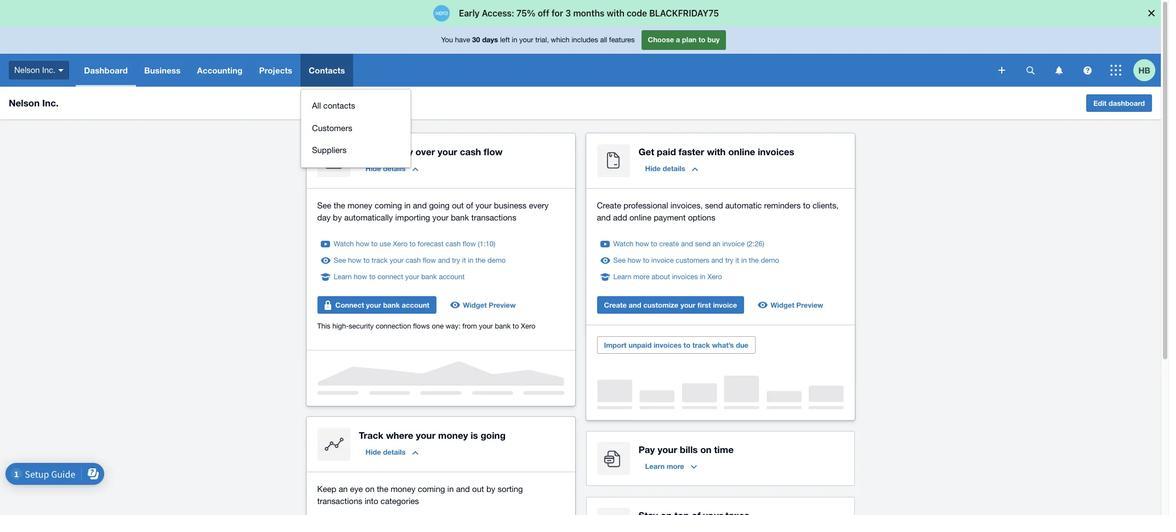Task type: locate. For each thing, give the bounding box(es) containing it.
your up learn how to connect your bank account
[[390, 256, 404, 264]]

hide details button for paid
[[639, 160, 705, 177]]

how up learn more about invoices in xero
[[628, 256, 641, 264]]

by inside keep an eye on the money coming in and out by sorting transactions into categories
[[487, 485, 496, 494]]

try right customers
[[726, 256, 734, 264]]

2 vertical spatial money
[[391, 485, 416, 494]]

out inside see the money coming in and going out of your business every day by automatically importing your bank transactions
[[452, 201, 464, 210]]

an up see how to invoice customers and try it in the demo
[[713, 240, 721, 248]]

paid
[[657, 146, 676, 157]]

out left sorting
[[473, 485, 484, 494]]

2 it from the left
[[736, 256, 740, 264]]

widget preview for flow
[[463, 301, 516, 309]]

money up categories
[[391, 485, 416, 494]]

coming inside see the money coming in and going out of your business every day by automatically importing your bank transactions
[[375, 201, 402, 210]]

money inside keep an eye on the money coming in and out by sorting transactions into categories
[[391, 485, 416, 494]]

0 horizontal spatial preview
[[489, 301, 516, 309]]

see for get visibility over your cash flow
[[334, 256, 346, 264]]

svg image
[[1111, 65, 1122, 76], [1027, 66, 1035, 74], [58, 69, 64, 72]]

1 horizontal spatial preview
[[797, 301, 824, 309]]

hide details button down where
[[359, 443, 425, 461]]

on
[[701, 444, 712, 455], [365, 485, 375, 494]]

banking preview line graph image
[[317, 362, 564, 395]]

1 try from the left
[[452, 256, 460, 264]]

1 widget preview button from the left
[[446, 296, 523, 314]]

learn for get visibility over your cash flow
[[334, 273, 352, 281]]

0 horizontal spatial widget preview button
[[446, 296, 523, 314]]

how for use
[[356, 240, 370, 248]]

0 horizontal spatial transactions
[[317, 497, 363, 506]]

send up options
[[706, 201, 724, 210]]

xero
[[393, 240, 408, 248], [708, 273, 722, 281], [521, 322, 536, 330]]

it down "watch how to use xero to forecast cash flow (1:10)" link
[[462, 256, 466, 264]]

1 horizontal spatial account
[[439, 273, 465, 281]]

1 vertical spatial on
[[365, 485, 375, 494]]

you have 30 days left in your trial, which includes all features
[[441, 35, 635, 44]]

and left add
[[597, 213, 611, 222]]

2 preview from the left
[[797, 301, 824, 309]]

coming inside keep an eye on the money coming in and out by sorting transactions into categories
[[418, 485, 445, 494]]

all contacts
[[312, 101, 355, 110]]

0 vertical spatial nelson inc.
[[14, 65, 56, 74]]

0 vertical spatial an
[[713, 240, 721, 248]]

nelson inc. inside popup button
[[14, 65, 56, 74]]

0 horizontal spatial widget preview
[[463, 301, 516, 309]]

2 horizontal spatial flow
[[484, 146, 503, 157]]

1 horizontal spatial track
[[693, 341, 710, 350]]

edit
[[1094, 99, 1107, 108]]

customers link
[[301, 117, 411, 139]]

transactions down business
[[472, 213, 517, 222]]

1 vertical spatial track
[[693, 341, 710, 350]]

watch
[[334, 240, 354, 248], [614, 240, 634, 248]]

invoice up about
[[652, 256, 674, 264]]

and up importing
[[413, 201, 427, 210]]

create inside create professional invoices, send automatic reminders to clients, and add online payment options
[[597, 201, 622, 210]]

0 vertical spatial going
[[429, 201, 450, 210]]

forecast
[[418, 240, 444, 248]]

1 horizontal spatial money
[[391, 485, 416, 494]]

business
[[494, 201, 527, 210]]

1 horizontal spatial transactions
[[472, 213, 517, 222]]

hide for paid
[[646, 164, 661, 173]]

get for get visibility over your cash flow
[[359, 146, 375, 157]]

from
[[463, 322, 477, 330]]

0 horizontal spatial out
[[452, 201, 464, 210]]

1 vertical spatial by
[[487, 485, 496, 494]]

0 horizontal spatial an
[[339, 485, 348, 494]]

more inside learn more about invoices in xero link
[[634, 273, 650, 281]]

list box
[[301, 89, 411, 168]]

2 horizontal spatial learn
[[646, 462, 665, 471]]

invoices
[[758, 146, 795, 157], [672, 273, 698, 281], [654, 341, 682, 350]]

create up add
[[597, 201, 622, 210]]

hide details for paid
[[646, 164, 686, 173]]

0 horizontal spatial track
[[372, 256, 388, 264]]

watch down add
[[614, 240, 634, 248]]

to left buy
[[699, 35, 706, 44]]

connect
[[336, 301, 364, 309]]

group
[[301, 89, 411, 167]]

inc.
[[42, 65, 56, 74], [42, 97, 59, 109]]

group containing all contacts
[[301, 89, 411, 167]]

1 horizontal spatial xero
[[521, 322, 536, 330]]

learn inside "link"
[[334, 273, 352, 281]]

over
[[416, 146, 435, 157]]

cash right over
[[460, 146, 481, 157]]

learn how to connect your bank account
[[334, 273, 465, 281]]

bank inside button
[[383, 301, 400, 309]]

0 horizontal spatial xero
[[393, 240, 408, 248]]

more inside learn more "button"
[[667, 462, 685, 471]]

1 horizontal spatial learn
[[614, 273, 632, 281]]

preview
[[489, 301, 516, 309], [797, 301, 824, 309]]

navigation inside "banner"
[[76, 54, 992, 168]]

import unpaid invoices to track what's due button
[[597, 336, 756, 354]]

see
[[317, 201, 332, 210], [334, 256, 346, 264], [614, 256, 626, 264]]

to left clients,
[[804, 201, 811, 210]]

watch down automatically
[[334, 240, 354, 248]]

0 vertical spatial invoices
[[758, 146, 795, 157]]

going right is
[[481, 430, 506, 441]]

your down see how to track your cash flow and try it in the demo link
[[405, 273, 420, 281]]

account
[[439, 273, 465, 281], [402, 301, 430, 309]]

cash
[[460, 146, 481, 157], [446, 240, 461, 248], [406, 256, 421, 264]]

how left connect
[[354, 273, 367, 281]]

learn up connect
[[334, 273, 352, 281]]

track left what's
[[693, 341, 710, 350]]

0 horizontal spatial going
[[429, 201, 450, 210]]

the inside see the money coming in and going out of your business every day by automatically importing your bank transactions
[[334, 201, 345, 210]]

to up learn more about invoices in xero
[[643, 256, 650, 264]]

2 widget from the left
[[771, 301, 795, 309]]

and inside create and customize your first invoice "button"
[[629, 301, 642, 309]]

get left paid
[[639, 146, 655, 157]]

create professional invoices, send automatic reminders to clients, and add online payment options
[[597, 201, 839, 222]]

how inside "link"
[[354, 273, 367, 281]]

online down professional
[[630, 213, 652, 222]]

get for get paid faster with online invoices
[[639, 146, 655, 157]]

invoices icon image
[[597, 144, 630, 177]]

0 vertical spatial track
[[372, 256, 388, 264]]

and left sorting
[[456, 485, 470, 494]]

demo
[[488, 256, 506, 264], [761, 256, 780, 264]]

how left use
[[356, 240, 370, 248]]

on right bills
[[701, 444, 712, 455]]

1 vertical spatial online
[[630, 213, 652, 222]]

how up connect
[[348, 256, 362, 264]]

hide details button down paid
[[639, 160, 705, 177]]

due
[[736, 341, 749, 350]]

to right from
[[513, 322, 519, 330]]

out left of
[[452, 201, 464, 210]]

to left create
[[651, 240, 658, 248]]

to inside "link"
[[369, 273, 376, 281]]

0 horizontal spatial demo
[[488, 256, 506, 264]]

navigation
[[76, 54, 992, 168]]

create
[[660, 240, 680, 248]]

hide
[[366, 164, 381, 173], [646, 164, 661, 173], [366, 448, 381, 457]]

get down customers link
[[359, 146, 375, 157]]

0 horizontal spatial try
[[452, 256, 460, 264]]

customers
[[312, 123, 353, 133]]

bank down see how to track your cash flow and try it in the demo link
[[421, 273, 437, 281]]

your left trial,
[[520, 36, 534, 44]]

30
[[473, 35, 480, 44]]

learn
[[334, 273, 352, 281], [614, 273, 632, 281], [646, 462, 665, 471]]

widget
[[463, 301, 487, 309], [771, 301, 795, 309]]

bank inside see the money coming in and going out of your business every day by automatically importing your bank transactions
[[451, 213, 469, 222]]

add
[[613, 213, 628, 222]]

learn down 'pay'
[[646, 462, 665, 471]]

1 vertical spatial transactions
[[317, 497, 363, 506]]

learn for get paid faster with online invoices
[[614, 273, 632, 281]]

list box inside "banner"
[[301, 89, 411, 168]]

learn how to connect your bank account link
[[334, 272, 465, 283]]

1 vertical spatial more
[[667, 462, 685, 471]]

the up automatically
[[334, 201, 345, 210]]

1 vertical spatial out
[[473, 485, 484, 494]]

1 vertical spatial xero
[[708, 273, 722, 281]]

features
[[610, 36, 635, 44]]

1 get from the left
[[359, 146, 375, 157]]

coming up categories
[[418, 485, 445, 494]]

projects
[[259, 65, 292, 75]]

1 horizontal spatial coming
[[418, 485, 445, 494]]

0 vertical spatial create
[[597, 201, 622, 210]]

watch inside "watch how to use xero to forecast cash flow (1:10)" link
[[334, 240, 354, 248]]

going inside see the money coming in and going out of your business every day by automatically importing your bank transactions
[[429, 201, 450, 210]]

0 vertical spatial invoice
[[723, 240, 745, 248]]

1 vertical spatial an
[[339, 485, 348, 494]]

details for paid
[[663, 164, 686, 173]]

your
[[520, 36, 534, 44], [438, 146, 458, 157], [476, 201, 492, 210], [433, 213, 449, 222], [390, 256, 404, 264], [405, 273, 420, 281], [366, 301, 381, 309], [681, 301, 696, 309], [479, 322, 493, 330], [416, 430, 436, 441], [658, 444, 678, 455]]

hide details button down visibility
[[359, 160, 425, 177]]

nelson inside popup button
[[14, 65, 40, 74]]

by left sorting
[[487, 485, 496, 494]]

coming up automatically
[[375, 201, 402, 210]]

2 vertical spatial invoice
[[713, 301, 738, 309]]

send up see how to invoice customers and try it in the demo
[[696, 240, 711, 248]]

0 horizontal spatial money
[[348, 201, 373, 210]]

0 vertical spatial inc.
[[42, 65, 56, 74]]

cash down "watch how to use xero to forecast cash flow (1:10)" link
[[406, 256, 421, 264]]

1 vertical spatial create
[[604, 301, 627, 309]]

how for track
[[348, 256, 362, 264]]

0 vertical spatial on
[[701, 444, 712, 455]]

1 vertical spatial flow
[[463, 240, 476, 248]]

0 horizontal spatial account
[[402, 301, 430, 309]]

1 horizontal spatial widget preview
[[771, 301, 824, 309]]

1 horizontal spatial more
[[667, 462, 685, 471]]

accounting button
[[189, 54, 251, 87]]

2 widget preview button from the left
[[753, 296, 830, 314]]

1 horizontal spatial widget
[[771, 301, 795, 309]]

widget preview button
[[446, 296, 523, 314], [753, 296, 830, 314]]

0 vertical spatial money
[[348, 201, 373, 210]]

widget preview button for flow
[[446, 296, 523, 314]]

2 try from the left
[[726, 256, 734, 264]]

1 horizontal spatial an
[[713, 240, 721, 248]]

1 horizontal spatial see
[[334, 256, 346, 264]]

1 horizontal spatial try
[[726, 256, 734, 264]]

2 widget preview from the left
[[771, 301, 824, 309]]

1 vertical spatial invoices
[[672, 273, 698, 281]]

0 horizontal spatial coming
[[375, 201, 402, 210]]

0 vertical spatial send
[[706, 201, 724, 210]]

create for create professional invoices, send automatic reminders to clients, and add online payment options
[[597, 201, 622, 210]]

1 horizontal spatial svg image
[[1027, 66, 1035, 74]]

learn left about
[[614, 273, 632, 281]]

0 horizontal spatial it
[[462, 256, 466, 264]]

banner
[[0, 26, 1162, 168]]

1 vertical spatial coming
[[418, 485, 445, 494]]

see down add
[[614, 256, 626, 264]]

in inside see the money coming in and going out of your business every day by automatically importing your bank transactions
[[404, 201, 411, 210]]

track down use
[[372, 256, 388, 264]]

1 horizontal spatial watch
[[614, 240, 634, 248]]

see up connect
[[334, 256, 346, 264]]

an left eye
[[339, 485, 348, 494]]

1 horizontal spatial get
[[639, 146, 655, 157]]

and inside "watch how to create and send an invoice (2:26)" link
[[682, 240, 694, 248]]

banking icon image
[[317, 144, 350, 177]]

to left use
[[372, 240, 378, 248]]

create inside create and customize your first invoice "button"
[[604, 301, 627, 309]]

about
[[652, 273, 670, 281]]

coming
[[375, 201, 402, 210], [418, 485, 445, 494]]

watch inside "watch how to create and send an invoice (2:26)" link
[[614, 240, 634, 248]]

nelson
[[14, 65, 40, 74], [9, 97, 40, 109]]

demo down "(2:26)"
[[761, 256, 780, 264]]

1 widget preview from the left
[[463, 301, 516, 309]]

hide details down where
[[366, 448, 406, 457]]

2 vertical spatial xero
[[521, 322, 536, 330]]

and down forecast
[[438, 256, 450, 264]]

account up flows
[[402, 301, 430, 309]]

watch for get visibility over your cash flow
[[334, 240, 354, 248]]

bank up connection
[[383, 301, 400, 309]]

plan
[[683, 35, 697, 44]]

1 vertical spatial account
[[402, 301, 430, 309]]

to inside button
[[684, 341, 691, 350]]

1 watch from the left
[[334, 240, 354, 248]]

see up day
[[317, 201, 332, 210]]

1 horizontal spatial on
[[701, 444, 712, 455]]

transactions inside keep an eye on the money coming in and out by sorting transactions into categories
[[317, 497, 363, 506]]

0 horizontal spatial svg image
[[58, 69, 64, 72]]

widget for flow
[[463, 301, 487, 309]]

high-
[[333, 322, 349, 330]]

demo down (1:10)
[[488, 256, 506, 264]]

suppliers
[[312, 145, 347, 155]]

how for connect
[[354, 273, 367, 281]]

1 horizontal spatial out
[[473, 485, 484, 494]]

details down visibility
[[383, 164, 406, 173]]

online
[[729, 146, 756, 157], [630, 213, 652, 222]]

create up import
[[604, 301, 627, 309]]

bills icon image
[[597, 442, 630, 475]]

0 vertical spatial nelson
[[14, 65, 40, 74]]

details down where
[[383, 448, 406, 457]]

bank
[[451, 213, 469, 222], [421, 273, 437, 281], [383, 301, 400, 309], [495, 322, 511, 330]]

2 get from the left
[[639, 146, 655, 157]]

1 horizontal spatial flow
[[463, 240, 476, 248]]

1 vertical spatial nelson inc.
[[9, 97, 59, 109]]

track inside button
[[693, 341, 710, 350]]

(1:10)
[[478, 240, 496, 248]]

money inside see the money coming in and going out of your business every day by automatically importing your bank transactions
[[348, 201, 373, 210]]

0 horizontal spatial widget
[[463, 301, 487, 309]]

how left create
[[636, 240, 649, 248]]

on inside keep an eye on the money coming in and out by sorting transactions into categories
[[365, 485, 375, 494]]

by inside see the money coming in and going out of your business every day by automatically importing your bank transactions
[[333, 213, 342, 222]]

where
[[386, 430, 414, 441]]

2 vertical spatial invoices
[[654, 341, 682, 350]]

details
[[383, 164, 406, 173], [663, 164, 686, 173], [383, 448, 406, 457]]

connect your bank account
[[336, 301, 430, 309]]

it right customers
[[736, 256, 740, 264]]

reminders
[[765, 201, 801, 210]]

transactions
[[472, 213, 517, 222], [317, 497, 363, 506]]

1 horizontal spatial going
[[481, 430, 506, 441]]

how for create
[[636, 240, 649, 248]]

0 horizontal spatial more
[[634, 273, 650, 281]]

money left is
[[438, 430, 468, 441]]

details down paid
[[663, 164, 686, 173]]

hide details down paid
[[646, 164, 686, 173]]

contacts button
[[301, 54, 354, 87]]

hb button
[[1134, 54, 1162, 87]]

1 horizontal spatial by
[[487, 485, 496, 494]]

in inside keep an eye on the money coming in and out by sorting transactions into categories
[[448, 485, 454, 494]]

invoices right unpaid
[[654, 341, 682, 350]]

hide down paid
[[646, 164, 661, 173]]

flow
[[484, 146, 503, 157], [463, 240, 476, 248], [423, 256, 436, 264]]

more for learn more about invoices in xero
[[634, 273, 650, 281]]

invoices preview bar graph image
[[597, 376, 844, 409]]

0 horizontal spatial get
[[359, 146, 375, 157]]

2 watch from the left
[[614, 240, 634, 248]]

send
[[706, 201, 724, 210], [696, 240, 711, 248]]

1 it from the left
[[462, 256, 466, 264]]

see how to track your cash flow and try it in the demo link
[[334, 255, 506, 266]]

watch how to create and send an invoice (2:26)
[[614, 240, 765, 248]]

to left connect
[[369, 273, 376, 281]]

left
[[500, 36, 510, 44]]

by right day
[[333, 213, 342, 222]]

2 horizontal spatial svg image
[[1084, 66, 1092, 74]]

0 vertical spatial by
[[333, 213, 342, 222]]

more left about
[[634, 273, 650, 281]]

transactions down keep
[[317, 497, 363, 506]]

hide details down visibility
[[366, 164, 406, 173]]

hide details button for visibility
[[359, 160, 425, 177]]

and inside keep an eye on the money coming in and out by sorting transactions into categories
[[456, 485, 470, 494]]

the
[[334, 201, 345, 210], [476, 256, 486, 264], [749, 256, 759, 264], [377, 485, 389, 494]]

try down "watch how to use xero to forecast cash flow (1:10)" link
[[452, 256, 460, 264]]

money up automatically
[[348, 201, 373, 210]]

to left what's
[[684, 341, 691, 350]]

day
[[317, 213, 331, 222]]

0 horizontal spatial flow
[[423, 256, 436, 264]]

banner containing hb
[[0, 26, 1162, 168]]

1 vertical spatial going
[[481, 430, 506, 441]]

0 vertical spatial out
[[452, 201, 464, 210]]

to up see how to track your cash flow and try it in the demo
[[410, 240, 416, 248]]

hide down suppliers link at the left of page
[[366, 164, 381, 173]]

navigation containing dashboard
[[76, 54, 992, 168]]

suppliers link
[[301, 139, 411, 162]]

list box containing all contacts
[[301, 89, 411, 168]]

see for get paid faster with online invoices
[[614, 256, 626, 264]]

0 vertical spatial transactions
[[472, 213, 517, 222]]

hide down track
[[366, 448, 381, 457]]

1 widget from the left
[[463, 301, 487, 309]]

to up learn how to connect your bank account
[[364, 256, 370, 264]]

0 horizontal spatial online
[[630, 213, 652, 222]]

on up into
[[365, 485, 375, 494]]

svg image
[[1056, 66, 1063, 74], [1084, 66, 1092, 74], [999, 67, 1006, 74]]

invoice
[[723, 240, 745, 248], [652, 256, 674, 264], [713, 301, 738, 309]]

nelson inc.
[[14, 65, 56, 74], [9, 97, 59, 109]]

0 horizontal spatial by
[[333, 213, 342, 222]]

and left customize
[[629, 301, 642, 309]]

categories
[[381, 497, 419, 506]]

dialog
[[0, 0, 1170, 26]]

and up customers
[[682, 240, 694, 248]]

more down pay your bills on time
[[667, 462, 685, 471]]

1 vertical spatial cash
[[446, 240, 461, 248]]

out
[[452, 201, 464, 210], [473, 485, 484, 494]]

how
[[356, 240, 370, 248], [636, 240, 649, 248], [348, 256, 362, 264], [628, 256, 641, 264], [354, 273, 367, 281]]

invoices inside button
[[654, 341, 682, 350]]

hide for where
[[366, 448, 381, 457]]

0 horizontal spatial see
[[317, 201, 332, 210]]

your right connect
[[366, 301, 381, 309]]

cash right forecast
[[446, 240, 461, 248]]

professional
[[624, 201, 669, 210]]

customers
[[676, 256, 710, 264]]

way:
[[446, 322, 461, 330]]

1 preview from the left
[[489, 301, 516, 309]]

1 horizontal spatial online
[[729, 146, 756, 157]]

bank down of
[[451, 213, 469, 222]]

to inside "banner"
[[699, 35, 706, 44]]

online right 'with'
[[729, 146, 756, 157]]

0 horizontal spatial learn
[[334, 273, 352, 281]]

track money icon image
[[317, 428, 350, 461]]

and right customers
[[712, 256, 724, 264]]

0 vertical spatial more
[[634, 273, 650, 281]]

invoices up reminders
[[758, 146, 795, 157]]

details for where
[[383, 448, 406, 457]]

1 horizontal spatial it
[[736, 256, 740, 264]]

0 vertical spatial coming
[[375, 201, 402, 210]]



Task type: vqa. For each thing, say whether or not it's contained in the screenshot.
refer
no



Task type: describe. For each thing, give the bounding box(es) containing it.
learn more button
[[639, 458, 704, 475]]

learn inside "button"
[[646, 462, 665, 471]]

1 demo from the left
[[488, 256, 506, 264]]

buy
[[708, 35, 720, 44]]

bills
[[680, 444, 698, 455]]

hide for visibility
[[366, 164, 381, 173]]

0 vertical spatial online
[[729, 146, 756, 157]]

choose a plan to buy
[[648, 35, 720, 44]]

includes
[[572, 36, 599, 44]]

bank right from
[[495, 322, 511, 330]]

dashboard
[[84, 65, 128, 75]]

your inside "button"
[[681, 301, 696, 309]]

pay your bills on time
[[639, 444, 734, 455]]

see inside see the money coming in and going out of your business every day by automatically importing your bank transactions
[[317, 201, 332, 210]]

and inside see the money coming in and going out of your business every day by automatically importing your bank transactions
[[413, 201, 427, 210]]

preview for get paid faster with online invoices
[[797, 301, 824, 309]]

keep
[[317, 485, 337, 494]]

your inside you have 30 days left in your trial, which includes all features
[[520, 36, 534, 44]]

connect your bank account button
[[317, 296, 437, 314]]

1 horizontal spatial svg image
[[1056, 66, 1063, 74]]

this
[[317, 322, 331, 330]]

see how to invoice customers and try it in the demo
[[614, 256, 780, 264]]

a
[[676, 35, 681, 44]]

details for visibility
[[383, 164, 406, 173]]

hide details for where
[[366, 448, 406, 457]]

get visibility over your cash flow
[[359, 146, 503, 157]]

trial,
[[536, 36, 549, 44]]

1 vertical spatial inc.
[[42, 97, 59, 109]]

invoices,
[[671, 201, 703, 210]]

sorting
[[498, 485, 523, 494]]

unpaid
[[629, 341, 652, 350]]

see the money coming in and going out of your business every day by automatically importing your bank transactions
[[317, 201, 549, 222]]

account inside connect your bank account button
[[402, 301, 430, 309]]

faster
[[679, 146, 705, 157]]

on for time
[[701, 444, 712, 455]]

see how to track your cash flow and try it in the demo
[[334, 256, 506, 264]]

automatic
[[726, 201, 762, 210]]

your right from
[[479, 322, 493, 330]]

0 vertical spatial cash
[[460, 146, 481, 157]]

connect
[[378, 273, 404, 281]]

2 horizontal spatial svg image
[[1111, 65, 1122, 76]]

watch how to create and send an invoice (2:26) link
[[614, 239, 765, 250]]

widget for invoices
[[771, 301, 795, 309]]

import
[[604, 341, 627, 350]]

eye
[[350, 485, 363, 494]]

taxes icon image
[[597, 508, 630, 515]]

business button
[[136, 54, 189, 87]]

edit dashboard
[[1094, 99, 1146, 108]]

and inside see how to track your cash flow and try it in the demo link
[[438, 256, 450, 264]]

more for learn more
[[667, 462, 685, 471]]

track
[[359, 430, 384, 441]]

payment
[[654, 213, 686, 222]]

first
[[698, 301, 711, 309]]

dashboard
[[1109, 99, 1146, 108]]

see how to invoice customers and try it in the demo link
[[614, 255, 780, 266]]

which
[[551, 36, 570, 44]]

account inside learn how to connect your bank account "link"
[[439, 273, 465, 281]]

(2:26)
[[747, 240, 765, 248]]

security
[[349, 322, 374, 330]]

bank inside "link"
[[421, 273, 437, 281]]

2 horizontal spatial money
[[438, 430, 468, 441]]

your right over
[[438, 146, 458, 157]]

0 horizontal spatial svg image
[[999, 67, 1006, 74]]

learn more about invoices in xero
[[614, 273, 722, 281]]

track where your money is going
[[359, 430, 506, 441]]

your inside "link"
[[405, 273, 420, 281]]

invoice inside "button"
[[713, 301, 738, 309]]

1 vertical spatial invoice
[[652, 256, 674, 264]]

send inside create professional invoices, send automatic reminders to clients, and add online payment options
[[706, 201, 724, 210]]

1 vertical spatial nelson
[[9, 97, 40, 109]]

in inside you have 30 days left in your trial, which includes all features
[[512, 36, 518, 44]]

visibility
[[377, 146, 413, 157]]

hide details for visibility
[[366, 164, 406, 173]]

your right importing
[[433, 213, 449, 222]]

projects button
[[251, 54, 301, 87]]

days
[[482, 35, 498, 44]]

hide details button for where
[[359, 443, 425, 461]]

the down "(2:26)"
[[749, 256, 759, 264]]

2 demo from the left
[[761, 256, 780, 264]]

widget preview button for invoices
[[753, 296, 830, 314]]

the down (1:10)
[[476, 256, 486, 264]]

create and customize your first invoice
[[604, 301, 738, 309]]

and inside create professional invoices, send automatic reminders to clients, and add online payment options
[[597, 213, 611, 222]]

importing
[[395, 213, 430, 222]]

choose
[[648, 35, 674, 44]]

time
[[715, 444, 734, 455]]

flows
[[413, 322, 430, 330]]

all contacts link
[[301, 95, 411, 117]]

the inside keep an eye on the money coming in and out by sorting transactions into categories
[[377, 485, 389, 494]]

your right where
[[416, 430, 436, 441]]

of
[[466, 201, 474, 210]]

dashboard link
[[76, 54, 136, 87]]

connection
[[376, 322, 411, 330]]

2 vertical spatial cash
[[406, 256, 421, 264]]

automatically
[[344, 213, 393, 222]]

have
[[455, 36, 471, 44]]

contacts
[[324, 101, 355, 110]]

2 horizontal spatial xero
[[708, 273, 722, 281]]

to inside create professional invoices, send automatic reminders to clients, and add online payment options
[[804, 201, 811, 210]]

preview for get visibility over your cash flow
[[489, 301, 516, 309]]

inc. inside popup button
[[42, 65, 56, 74]]

on for the
[[365, 485, 375, 494]]

2 vertical spatial flow
[[423, 256, 436, 264]]

svg image inside nelson inc. popup button
[[58, 69, 64, 72]]

this high-security connection flows one way: from your bank to xero
[[317, 322, 536, 330]]

options
[[688, 213, 716, 222]]

all
[[312, 101, 321, 110]]

every
[[529, 201, 549, 210]]

one
[[432, 322, 444, 330]]

edit dashboard button
[[1087, 94, 1153, 112]]

group inside "banner"
[[301, 89, 411, 167]]

0 vertical spatial flow
[[484, 146, 503, 157]]

online inside create professional invoices, send automatic reminders to clients, and add online payment options
[[630, 213, 652, 222]]

all
[[601, 36, 608, 44]]

watch how to use xero to forecast cash flow (1:10)
[[334, 240, 496, 248]]

you
[[441, 36, 453, 44]]

contacts
[[309, 65, 345, 75]]

hb
[[1139, 65, 1151, 75]]

is
[[471, 430, 478, 441]]

your right of
[[476, 201, 492, 210]]

how for invoice
[[628, 256, 641, 264]]

your up learn more
[[658, 444, 678, 455]]

your inside button
[[366, 301, 381, 309]]

clients,
[[813, 201, 839, 210]]

widget preview for invoices
[[771, 301, 824, 309]]

learn more
[[646, 462, 685, 471]]

use
[[380, 240, 391, 248]]

into
[[365, 497, 379, 506]]

an inside keep an eye on the money coming in and out by sorting transactions into categories
[[339, 485, 348, 494]]

import unpaid invoices to track what's due
[[604, 341, 749, 350]]

what's
[[712, 341, 734, 350]]

get paid faster with online invoices
[[639, 146, 795, 157]]

and inside see how to invoice customers and try it in the demo link
[[712, 256, 724, 264]]

create for create and customize your first invoice
[[604, 301, 627, 309]]

create and customize your first invoice button
[[597, 296, 745, 314]]

watch for get paid faster with online invoices
[[614, 240, 634, 248]]

learn more about invoices in xero link
[[614, 272, 722, 283]]

1 vertical spatial send
[[696, 240, 711, 248]]

business
[[144, 65, 181, 75]]

out inside keep an eye on the money coming in and out by sorting transactions into categories
[[473, 485, 484, 494]]

transactions inside see the money coming in and going out of your business every day by automatically importing your bank transactions
[[472, 213, 517, 222]]



